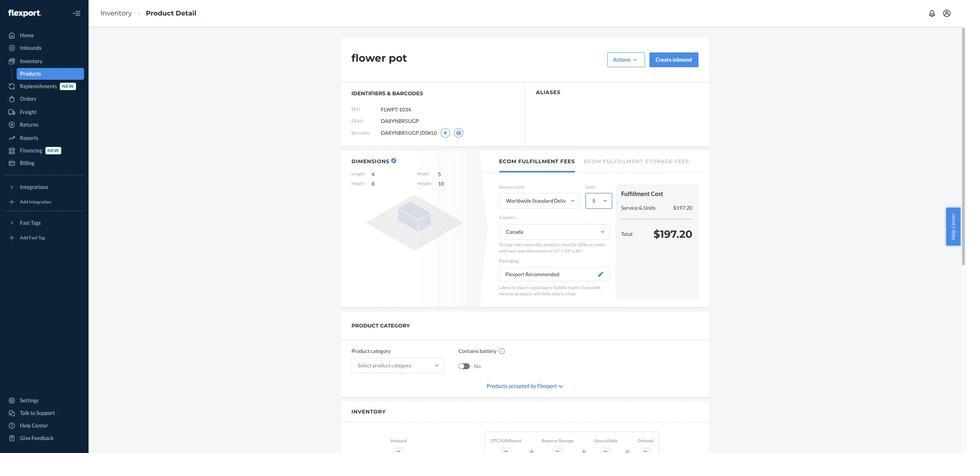 Task type: locate. For each thing, give the bounding box(es) containing it.
1 vertical spatial in
[[561, 291, 565, 296]]

15"
[[554, 248, 561, 254]]

1 vertical spatial or
[[549, 285, 553, 290]]

add fast tag
[[20, 235, 45, 241]]

0 vertical spatial products
[[544, 242, 561, 247]]

service left level
[[499, 184, 514, 190]]

to
[[512, 285, 516, 290], [30, 410, 35, 416]]

to right talk
[[30, 410, 35, 416]]

ecom for ecom fulfillment storage fees
[[584, 158, 602, 165]]

fees
[[561, 158, 575, 165], [675, 158, 690, 165]]

1 horizontal spatial x
[[573, 248, 575, 254]]

ecom inside tab
[[499, 158, 517, 165]]

sku
[[352, 107, 360, 112]]

or inside likely to ship in a polybag or bubble mailer if possible. heavier products will likely ship in a box.
[[549, 285, 553, 290]]

inventory link inside breadcrumbs navigation
[[100, 9, 132, 17]]

inventory
[[100, 9, 132, 17], [20, 58, 43, 64], [352, 408, 386, 415]]

a
[[530, 285, 532, 290], [566, 291, 568, 296]]

ecom
[[499, 158, 517, 165], [584, 158, 602, 165]]

0 vertical spatial storage
[[646, 158, 673, 165]]

0 horizontal spatial center
[[32, 422, 48, 429]]

0 vertical spatial inventory link
[[100, 9, 132, 17]]

fees inside "tab"
[[675, 158, 690, 165]]

ecom fulfillment fees tab
[[499, 151, 575, 172]]

1 horizontal spatial a
[[566, 291, 568, 296]]

0 vertical spatial category
[[371, 348, 391, 354]]

storage inside "tab"
[[646, 158, 673, 165]]

help inside "button"
[[951, 229, 957, 240]]

products up replenishments
[[20, 71, 41, 77]]

1 vertical spatial add
[[20, 235, 28, 241]]

2 vertical spatial inventory
[[352, 408, 386, 415]]

1 x from the left
[[562, 248, 564, 254]]

product inside breadcrumbs navigation
[[146, 9, 174, 17]]

level
[[515, 184, 525, 190]]

reserve
[[542, 438, 558, 444]]

pen image
[[598, 272, 604, 277]]

flexport right by
[[538, 383, 557, 389]]

settings link
[[4, 395, 84, 407]]

aliases
[[536, 89, 561, 96]]

5 height
[[352, 171, 441, 186]]

a left polybag
[[530, 285, 532, 290]]

products up of at bottom right
[[544, 242, 561, 247]]

product for product detail
[[146, 9, 174, 17]]

product for product category
[[352, 348, 370, 354]]

1 vertical spatial da8ynbr5ugp
[[381, 130, 419, 136]]

barcodes
[[352, 130, 370, 136]]

to
[[499, 242, 504, 247]]

0 vertical spatial new
[[62, 84, 74, 89]]

duty
[[578, 198, 589, 204]]

flexport inside flexport recommended button
[[506, 271, 525, 277]]

service level
[[499, 184, 525, 190]]

0 vertical spatial center
[[951, 213, 957, 228]]

of
[[549, 248, 553, 254]]

open notifications image
[[928, 9, 937, 18]]

dimensions
[[526, 248, 548, 254]]

units up unpaid at the top right of page
[[586, 184, 596, 190]]

add for add fast tag
[[20, 235, 28, 241]]

worldwide standard delivered duty unpaid
[[506, 198, 606, 204]]

unpaid
[[590, 198, 606, 204]]

1 horizontal spatial flexport
[[538, 383, 557, 389]]

2 vertical spatial ship
[[552, 291, 560, 296]]

ship down bubble
[[552, 291, 560, 296]]

contains
[[459, 348, 479, 354]]

0 horizontal spatial ecom
[[499, 158, 517, 165]]

2 fees from the left
[[675, 158, 690, 165]]

1 horizontal spatial storage
[[646, 158, 673, 165]]

0 vertical spatial to
[[512, 285, 516, 290]]

help
[[951, 229, 957, 240], [20, 422, 31, 429]]

dtc fulfillment
[[491, 438, 522, 444]]

1 horizontal spatial products
[[487, 383, 508, 389]]

1 vertical spatial product
[[352, 348, 370, 354]]

0 horizontal spatial new
[[47, 148, 59, 153]]

0 vertical spatial fast
[[20, 220, 30, 226]]

select
[[358, 362, 372, 368]]

1 vertical spatial category
[[392, 362, 412, 368]]

0 horizontal spatial ship
[[505, 242, 513, 247]]

feedback
[[32, 435, 54, 441]]

products inside to ship internationally, products must be 20lbs or under and have max dimensions of  15" x 24" x 40".
[[544, 242, 561, 247]]

1 vertical spatial inventory link
[[4, 55, 84, 67]]

& left barcodes
[[387, 90, 391, 97]]

ecom fulfillment storage fees tab
[[584, 151, 690, 171]]

storage right reserve
[[559, 438, 574, 444]]

0 horizontal spatial a
[[530, 285, 532, 290]]

1 da8ynbr5ugp from the top
[[381, 118, 419, 124]]

replenishments
[[20, 83, 57, 89]]

& for identifiers
[[387, 90, 391, 97]]

$197.20 for total
[[654, 228, 693, 240]]

x right 24" at bottom right
[[573, 248, 575, 254]]

talk to support button
[[4, 407, 84, 419]]

to inside likely to ship in a polybag or bubble mailer if possible. heavier products will likely ship in a box.
[[512, 285, 516, 290]]

ship
[[505, 242, 513, 247], [517, 285, 525, 290], [552, 291, 560, 296]]

to for likely
[[512, 285, 516, 290]]

add
[[20, 199, 28, 205], [20, 235, 28, 241]]

0 horizontal spatial or
[[549, 285, 553, 290]]

tab list containing ecom fulfillment fees
[[482, 151, 710, 173]]

0 vertical spatial inventory
[[100, 9, 132, 17]]

must
[[562, 242, 572, 247]]

service down fulfillment cost
[[622, 205, 638, 211]]

new down reports link
[[47, 148, 59, 153]]

0 vertical spatial products
[[20, 71, 41, 77]]

add left integration
[[20, 199, 28, 205]]

print image
[[456, 131, 462, 135]]

& for service
[[639, 205, 643, 211]]

ship right likely in the right bottom of the page
[[517, 285, 525, 290]]

product left detail
[[146, 9, 174, 17]]

products for products accepted by flexport
[[487, 383, 508, 389]]

units
[[586, 184, 596, 190], [644, 205, 656, 211]]

if
[[582, 285, 584, 290]]

will
[[534, 291, 541, 296]]

fulfillment
[[519, 158, 559, 165], [603, 158, 644, 165], [622, 190, 650, 197], [500, 438, 522, 444]]

flower pot
[[352, 52, 407, 64]]

0 vertical spatial product
[[146, 9, 174, 17]]

1 vertical spatial ship
[[517, 285, 525, 290]]

pencil alt image
[[393, 159, 396, 162]]

worldwide
[[506, 198, 532, 204]]

1 horizontal spatial service
[[622, 205, 638, 211]]

total
[[622, 231, 633, 237]]

fulfillment inside "tab"
[[603, 158, 644, 165]]

or right '20lbs'
[[590, 242, 594, 247]]

0 vertical spatial service
[[499, 184, 514, 190]]

0 vertical spatial help center
[[951, 213, 957, 240]]

1 vertical spatial &
[[639, 205, 643, 211]]

products left will
[[516, 291, 533, 296]]

ecom fulfillment fees
[[499, 158, 575, 165]]

0 horizontal spatial &
[[387, 90, 391, 97]]

0 horizontal spatial units
[[586, 184, 596, 190]]

storage up cost
[[646, 158, 673, 165]]

1 horizontal spatial fees
[[675, 158, 690, 165]]

talk to support
[[20, 410, 55, 416]]

1 ecom from the left
[[499, 158, 517, 165]]

0 vertical spatial &
[[387, 90, 391, 97]]

x left 24" at bottom right
[[562, 248, 564, 254]]

fulfillment inside tab
[[519, 158, 559, 165]]

products left 'accepted'
[[487, 383, 508, 389]]

1 horizontal spatial products
[[544, 242, 561, 247]]

fast left tags
[[20, 220, 30, 226]]

ship inside to ship internationally, products must be 20lbs or under and have max dimensions of  15" x 24" x 40".
[[505, 242, 513, 247]]

cost
[[651, 190, 664, 197]]

0 horizontal spatial 5
[[438, 171, 441, 177]]

1 vertical spatial help center
[[20, 422, 48, 429]]

1 vertical spatial a
[[566, 291, 568, 296]]

1 vertical spatial products
[[516, 291, 533, 296]]

1 horizontal spatial inventory
[[100, 9, 132, 17]]

0 horizontal spatial products
[[20, 71, 41, 77]]

da8ynbr5ugp left (dsku)
[[381, 130, 419, 136]]

products for products
[[20, 71, 41, 77]]

da8ynbr5ugp
[[381, 118, 419, 124], [381, 130, 419, 136]]

& down fulfillment cost
[[639, 205, 643, 211]]

or inside to ship internationally, products must be 20lbs or under and have max dimensions of  15" x 24" x 40".
[[590, 242, 594, 247]]

to inside talk to support 'button'
[[30, 410, 35, 416]]

to for talk
[[30, 410, 35, 416]]

1 vertical spatial 5
[[593, 198, 596, 204]]

storage
[[646, 158, 673, 165], [559, 438, 574, 444]]

product up select
[[352, 348, 370, 354]]

or up likely
[[549, 285, 553, 290]]

in left polybag
[[525, 285, 529, 290]]

1 vertical spatial $197.20
[[654, 228, 693, 240]]

detail
[[176, 9, 196, 17]]

fast left tag
[[29, 235, 37, 241]]

tab list
[[482, 151, 710, 173]]

0 horizontal spatial storage
[[559, 438, 574, 444]]

ship up have
[[505, 242, 513, 247]]

5 inside 5 height
[[438, 171, 441, 177]]

fast
[[20, 220, 30, 226], [29, 235, 37, 241]]

1 horizontal spatial category
[[392, 362, 412, 368]]

8
[[372, 181, 375, 187]]

plus image
[[443, 131, 448, 135]]

new
[[62, 84, 74, 89], [47, 148, 59, 153]]

dsku
[[352, 118, 364, 124]]

1 horizontal spatial help
[[951, 229, 957, 240]]

0 vertical spatial flexport
[[506, 271, 525, 277]]

under
[[595, 242, 606, 247]]

0 vertical spatial $197.20
[[674, 205, 693, 211]]

0 horizontal spatial x
[[562, 248, 564, 254]]

support
[[36, 410, 55, 416]]

a left box.
[[566, 291, 568, 296]]

None text field
[[381, 102, 436, 116]]

dtc
[[491, 438, 500, 444]]

0 vertical spatial da8ynbr5ugp
[[381, 118, 419, 124]]

&
[[387, 90, 391, 97], [639, 205, 643, 211]]

to right likely in the right bottom of the page
[[512, 285, 516, 290]]

add integration link
[[4, 196, 84, 208]]

1 fees from the left
[[561, 158, 575, 165]]

orders
[[20, 96, 36, 102]]

1 horizontal spatial ecom
[[584, 158, 602, 165]]

new down products link in the left of the page
[[62, 84, 74, 89]]

product category
[[352, 322, 410, 329]]

0 horizontal spatial flexport
[[506, 271, 525, 277]]

create inbound button
[[650, 52, 699, 67]]

flexport down packaging
[[506, 271, 525, 277]]

0 horizontal spatial fees
[[561, 158, 575, 165]]

home link
[[4, 30, 84, 41]]

0 horizontal spatial to
[[30, 410, 35, 416]]

0 horizontal spatial inventory
[[20, 58, 43, 64]]

add for add integration
[[20, 199, 28, 205]]

units down fulfillment cost
[[644, 205, 656, 211]]

1 horizontal spatial help center
[[951, 213, 957, 240]]

1 horizontal spatial center
[[951, 213, 957, 228]]

2 x from the left
[[573, 248, 575, 254]]

bubble
[[554, 285, 568, 290]]

in
[[525, 285, 529, 290], [561, 291, 565, 296]]

0 vertical spatial or
[[590, 242, 594, 247]]

1 horizontal spatial new
[[62, 84, 74, 89]]

home
[[20, 32, 34, 38]]

1 add from the top
[[20, 199, 28, 205]]

inventory link
[[100, 9, 132, 17], [4, 55, 84, 67]]

flexport logo image
[[8, 9, 41, 17]]

or
[[590, 242, 594, 247], [549, 285, 553, 290]]

5 up 10
[[438, 171, 441, 177]]

1 vertical spatial help
[[20, 422, 31, 429]]

5 right duty
[[593, 198, 596, 204]]

1 vertical spatial units
[[644, 205, 656, 211]]

unavailable
[[594, 438, 618, 444]]

0 horizontal spatial service
[[499, 184, 514, 190]]

0 vertical spatial add
[[20, 199, 28, 205]]

0 horizontal spatial help center
[[20, 422, 48, 429]]

1 vertical spatial products
[[487, 383, 508, 389]]

1 vertical spatial service
[[622, 205, 638, 211]]

da8ynbr5ugp up "da8ynbr5ugp (dsku)"
[[381, 118, 419, 124]]

have
[[507, 248, 517, 254]]

0 vertical spatial in
[[525, 285, 529, 290]]

0 vertical spatial ship
[[505, 242, 513, 247]]

da8ynbr5ugp for da8ynbr5ugp (dsku)
[[381, 130, 419, 136]]

2 da8ynbr5ugp from the top
[[381, 130, 419, 136]]

possible.
[[585, 285, 602, 290]]

category
[[371, 348, 391, 354], [392, 362, 412, 368]]

inbound
[[391, 438, 407, 444]]

help center inside "button"
[[951, 213, 957, 240]]

contains battery
[[459, 348, 497, 354]]

1 horizontal spatial 5
[[593, 198, 596, 204]]

1 vertical spatial to
[[30, 410, 35, 416]]

1 horizontal spatial or
[[590, 242, 594, 247]]

2 add from the top
[[20, 235, 28, 241]]

0 vertical spatial help
[[951, 229, 957, 240]]

1 horizontal spatial inventory link
[[100, 9, 132, 17]]

1 horizontal spatial product
[[352, 348, 370, 354]]

ecom inside "tab"
[[584, 158, 602, 165]]

in down bubble
[[561, 291, 565, 296]]

5 for 5
[[593, 198, 596, 204]]

1 horizontal spatial units
[[644, 205, 656, 211]]

recommended
[[526, 271, 560, 277]]

help center
[[951, 213, 957, 240], [20, 422, 48, 429]]

0 horizontal spatial category
[[371, 348, 391, 354]]

2 ecom from the left
[[584, 158, 602, 165]]

1 horizontal spatial to
[[512, 285, 516, 290]]

product
[[352, 322, 379, 329]]

0 horizontal spatial product
[[146, 9, 174, 17]]

add down fast tags
[[20, 235, 28, 241]]

category right product
[[392, 362, 412, 368]]

to ship internationally, products must be 20lbs or under and have max dimensions of  15" x 24" x 40".
[[499, 242, 606, 254]]

category up product
[[371, 348, 391, 354]]

weight
[[417, 181, 432, 186]]

1 horizontal spatial &
[[639, 205, 643, 211]]

tag
[[38, 235, 45, 241]]

1 vertical spatial new
[[47, 148, 59, 153]]

country
[[499, 215, 516, 220]]

0 horizontal spatial products
[[516, 291, 533, 296]]



Task type: vqa. For each thing, say whether or not it's contained in the screenshot.
the Storage to the right
yes



Task type: describe. For each thing, give the bounding box(es) containing it.
inventory inside breadcrumbs navigation
[[100, 9, 132, 17]]

chevron down image
[[559, 384, 564, 389]]

center inside "button"
[[951, 213, 957, 228]]

new for financing
[[47, 148, 59, 153]]

inbounds link
[[4, 42, 84, 54]]

products link
[[16, 68, 84, 80]]

inbounds
[[20, 45, 41, 51]]

accepted
[[509, 383, 530, 389]]

product detail
[[146, 9, 196, 17]]

da8ynbr5ugp for da8ynbr5ugp
[[381, 118, 419, 124]]

products inside likely to ship in a polybag or bubble mailer if possible. heavier products will likely ship in a box.
[[516, 291, 533, 296]]

flower
[[352, 52, 386, 64]]

breadcrumbs navigation
[[95, 2, 202, 24]]

$197.20 for service & units
[[674, 205, 693, 211]]

create inbound
[[656, 56, 693, 63]]

tags
[[31, 220, 41, 226]]

service for service & units
[[622, 205, 638, 211]]

open account menu image
[[943, 9, 952, 18]]

products accepted by flexport
[[487, 383, 557, 389]]

actions
[[613, 56, 631, 63]]

internationally,
[[514, 242, 543, 247]]

ecom fulfillment storage fees
[[584, 158, 690, 165]]

integrations button
[[4, 181, 84, 193]]

0 vertical spatial a
[[530, 285, 532, 290]]

freight link
[[4, 106, 84, 118]]

2 horizontal spatial inventory
[[352, 408, 386, 415]]

give feedback
[[20, 435, 54, 441]]

pot
[[389, 52, 407, 64]]

and
[[499, 248, 507, 254]]

service & units
[[622, 205, 656, 211]]

1 vertical spatial inventory
[[20, 58, 43, 64]]

mailer
[[568, 285, 581, 290]]

onhand
[[638, 438, 654, 444]]

0 horizontal spatial help
[[20, 422, 31, 429]]

actions button
[[608, 52, 645, 67]]

1 vertical spatial fast
[[29, 235, 37, 241]]

fulfillment for ecom fulfillment fees
[[519, 158, 559, 165]]

ecom for ecom fulfillment fees
[[499, 158, 517, 165]]

returns
[[20, 121, 38, 128]]

1 horizontal spatial ship
[[517, 285, 525, 290]]

40".
[[576, 248, 583, 254]]

reserve storage
[[542, 438, 574, 444]]

barcodes
[[392, 90, 423, 97]]

battery
[[480, 348, 497, 354]]

fast inside 'dropdown button'
[[20, 220, 30, 226]]

integration
[[29, 199, 51, 205]]

service for service level
[[499, 184, 514, 190]]

product category
[[352, 348, 391, 354]]

width
[[417, 171, 430, 177]]

4
[[372, 171, 375, 177]]

product
[[373, 362, 391, 368]]

height
[[352, 181, 365, 186]]

delivered
[[554, 198, 577, 204]]

max
[[517, 248, 526, 254]]

20lbs
[[578, 242, 589, 247]]

reports
[[20, 135, 38, 141]]

fulfillment for ecom fulfillment storage fees
[[603, 158, 644, 165]]

likely to ship in a polybag or bubble mailer if possible. heavier products will likely ship in a box.
[[499, 285, 602, 296]]

0 vertical spatial units
[[586, 184, 596, 190]]

give feedback button
[[4, 432, 84, 444]]

inbound
[[673, 56, 693, 63]]

2 horizontal spatial ship
[[552, 291, 560, 296]]

packaging
[[499, 258, 519, 264]]

select product category
[[358, 362, 412, 368]]

5 for 5 height
[[438, 171, 441, 177]]

dimensions
[[352, 158, 390, 165]]

freight
[[20, 109, 37, 115]]

1 vertical spatial flexport
[[538, 383, 557, 389]]

standard
[[533, 198, 553, 204]]

identifiers & barcodes
[[352, 90, 423, 97]]

add fast tag link
[[4, 232, 84, 244]]

give
[[20, 435, 31, 441]]

likely
[[499, 285, 511, 290]]

orders link
[[4, 93, 84, 105]]

add integration
[[20, 199, 51, 205]]

fees inside tab
[[561, 158, 575, 165]]

canada
[[506, 229, 524, 235]]

by
[[531, 383, 537, 389]]

flexport recommended button
[[499, 267, 610, 281]]

fulfillment cost
[[622, 190, 664, 197]]

no
[[474, 363, 481, 369]]

financing
[[20, 147, 42, 154]]

new for replenishments
[[62, 84, 74, 89]]

0 horizontal spatial in
[[525, 285, 529, 290]]

talk
[[20, 410, 29, 416]]

heavier
[[499, 291, 515, 296]]

0 horizontal spatial inventory link
[[4, 55, 84, 67]]

billing link
[[4, 157, 84, 169]]

1 horizontal spatial in
[[561, 291, 565, 296]]

close navigation image
[[72, 9, 81, 18]]

product detail link
[[146, 9, 196, 17]]

help center button
[[947, 208, 961, 245]]

integrations
[[20, 184, 48, 190]]

fast tags button
[[4, 217, 84, 229]]

1 vertical spatial center
[[32, 422, 48, 429]]

settings
[[20, 397, 39, 404]]

fulfillment for dtc fulfillment
[[500, 438, 522, 444]]

fast tags
[[20, 220, 41, 226]]

be
[[572, 242, 577, 247]]

1 vertical spatial storage
[[559, 438, 574, 444]]

returns link
[[4, 119, 84, 131]]

length
[[352, 171, 365, 177]]



